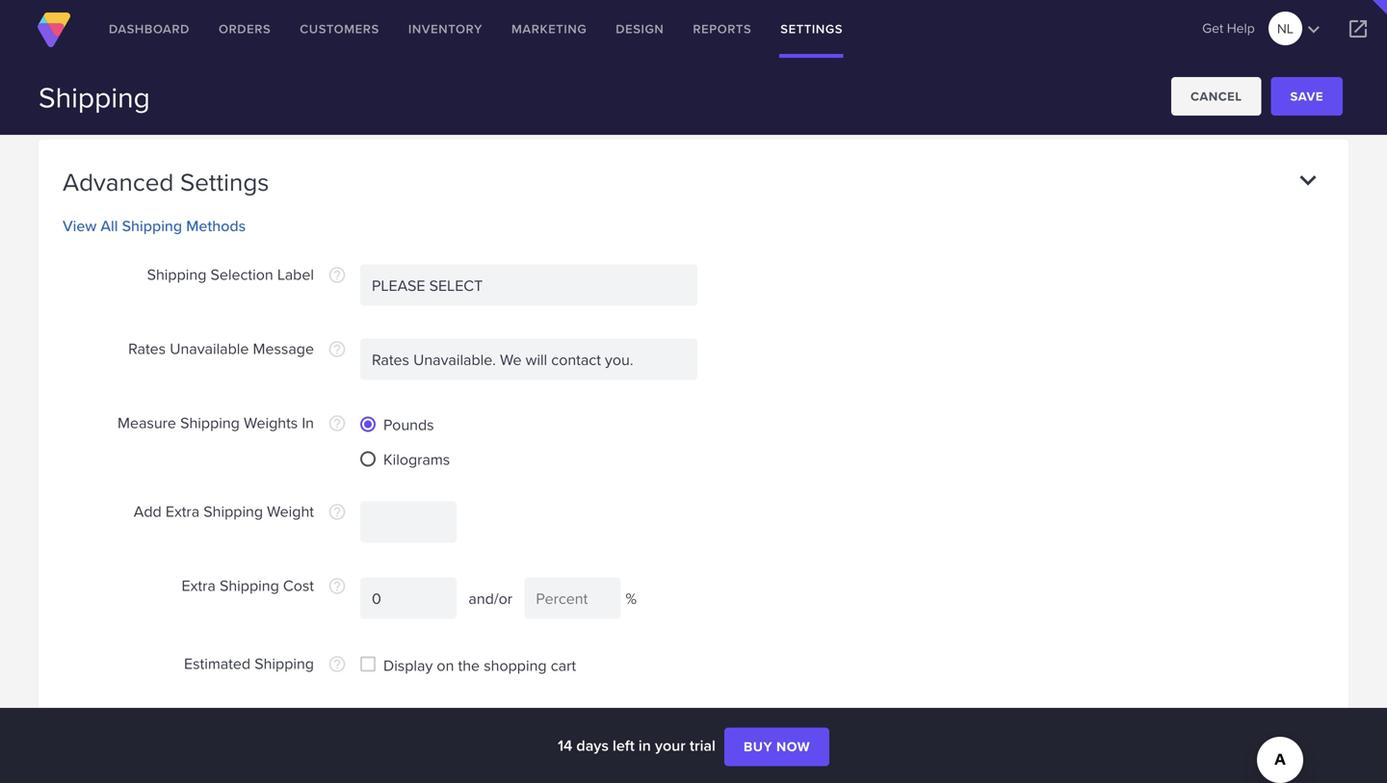 Task type: describe. For each thing, give the bounding box(es) containing it.
items
[[566, 743, 603, 765]]

shipping down view all shipping methods link
[[147, 263, 207, 285]]

advanced
[[63, 164, 174, 200]]

1 vertical spatial extra
[[182, 575, 216, 597]]

view all shipping methods
[[63, 215, 246, 237]]

measure shipping weights in
[[118, 412, 314, 434]]

Add Extra Shipping Weight text field
[[360, 502, 457, 543]]

dashboard
[[109, 20, 190, 38]]

cost
[[283, 575, 314, 597]]

tax for tax
[[291, 707, 314, 729]]

taxable
[[513, 743, 562, 765]]

and/or
[[461, 588, 521, 610]]

rates
[[128, 337, 166, 360]]

view
[[63, 215, 97, 237]]

save link
[[1272, 77, 1344, 116]]

inventory
[[409, 20, 483, 38]]

help
[[1228, 18, 1256, 38]]

weights
[[244, 412, 298, 434]]

kilograms
[[384, 448, 450, 470]]

tax shipping when taxable items exist
[[384, 743, 638, 765]]

estimated
[[184, 653, 251, 675]]

left
[[613, 734, 635, 757]]

shipping right estimated
[[255, 653, 314, 675]]

Extra Shipping Cost text field
[[360, 578, 457, 619]]

shipping left pickup on the left of page
[[39, 76, 150, 118]]

expand_more
[[1292, 164, 1325, 197]]

shipping left cost
[[220, 575, 279, 597]]

help_outline for shipping selection label
[[328, 266, 347, 285]]

cart
[[551, 655, 576, 677]]

 link
[[1330, 0, 1388, 58]]

on
[[437, 655, 454, 677]]

tax for tax shipping when taxable items exist
[[384, 743, 407, 765]]

estimated shipping
[[184, 653, 314, 675]]

message
[[253, 337, 314, 360]]

Rates Unavailable Message text field
[[360, 339, 698, 380]]

%
[[626, 588, 637, 610]]

measure
[[118, 412, 176, 434]]

help_outline for measure shipping weights in
[[328, 414, 347, 433]]

help_outline for estimated shipping
[[328, 655, 347, 674]]

orders
[[219, 20, 271, 38]]


[[1347, 17, 1371, 40]]

Percent text field
[[525, 578, 621, 619]]

14 days left in your trial
[[558, 734, 720, 757]]

all
[[101, 215, 118, 237]]

display
[[384, 655, 433, 677]]

shipping left "weight"
[[204, 500, 263, 523]]

shopping
[[484, 655, 547, 677]]

store
[[113, 64, 147, 87]]

display on the shopping cart
[[384, 655, 576, 677]]

not
[[407, 709, 429, 731]]

save
[[1291, 87, 1324, 106]]

1 vertical spatial label
[[277, 263, 314, 285]]

in-
[[95, 64, 113, 87]]

in
[[639, 734, 651, 757]]



Task type: locate. For each thing, give the bounding box(es) containing it.
label right selection
[[277, 263, 314, 285]]

help_outline right message on the left of page
[[328, 340, 347, 359]]

tax
[[291, 707, 314, 729], [384, 743, 407, 765]]

1 horizontal spatial label
[[277, 263, 314, 285]]

selection
[[211, 263, 273, 285]]

shipping right all
[[122, 215, 182, 237]]

help_outline right cost
[[328, 577, 347, 596]]

methods
[[186, 215, 246, 237]]

Shipping Selection Label text field
[[360, 265, 698, 306]]

marketing
[[512, 20, 587, 38]]

dashboard link
[[94, 0, 204, 58]]

exist
[[607, 743, 638, 765]]

7 help_outline from the top
[[328, 709, 347, 728]]

1 horizontal spatial tax
[[384, 743, 407, 765]]

help_outline right selection
[[328, 266, 347, 285]]

get
[[1203, 18, 1224, 38]]

in-store pickup
[[95, 64, 197, 87]]

help_outline left do
[[328, 709, 347, 728]]

extra down "add extra shipping weight"
[[182, 575, 216, 597]]

6 help_outline from the top
[[328, 655, 347, 674]]

customers
[[300, 20, 380, 38]]

1 vertical spatial settings
[[180, 164, 269, 200]]

help_outline right in
[[328, 414, 347, 433]]

1 horizontal spatial settings
[[781, 20, 843, 38]]

pickup
[[151, 64, 197, 87]]

label
[[95, 18, 133, 41], [277, 263, 314, 285]]


[[1303, 18, 1326, 41]]

help_outline left the display
[[328, 655, 347, 674]]

2 help_outline from the top
[[328, 340, 347, 359]]

add
[[134, 500, 162, 523]]

help_outline for tax
[[328, 709, 347, 728]]

shipping
[[457, 709, 515, 731], [411, 743, 468, 765]]

1 vertical spatial shipping
[[411, 743, 468, 765]]

tax
[[433, 709, 453, 731]]

settings right reports
[[781, 20, 843, 38]]

design
[[616, 20, 664, 38]]

5 help_outline from the top
[[328, 577, 347, 596]]

14
[[558, 734, 573, 757]]

do
[[384, 709, 403, 731]]

0 horizontal spatial label
[[95, 18, 133, 41]]

in-store pickup link
[[95, 64, 197, 87]]

help_outline for add extra shipping weight
[[328, 503, 347, 522]]

help_outline
[[328, 266, 347, 285], [328, 340, 347, 359], [328, 414, 347, 433], [328, 503, 347, 522], [328, 577, 347, 596], [328, 655, 347, 674], [328, 709, 347, 728]]

0 vertical spatial shipping
[[457, 709, 515, 731]]

shipping selection label
[[147, 263, 314, 285]]

your
[[655, 734, 686, 757]]

extra right add
[[166, 500, 200, 523]]

rates unavailable message
[[128, 337, 314, 360]]

get help
[[1203, 18, 1256, 38]]

0 vertical spatial tax
[[291, 707, 314, 729]]

0 vertical spatial extra
[[166, 500, 200, 523]]

help_outline for extra shipping cost
[[328, 577, 347, 596]]

1 vertical spatial tax
[[384, 743, 407, 765]]

shipping left weights
[[180, 412, 240, 434]]

shipping
[[39, 76, 150, 118], [122, 215, 182, 237], [147, 263, 207, 285], [180, 412, 240, 434], [204, 500, 263, 523], [220, 575, 279, 597], [255, 653, 314, 675]]

now
[[777, 737, 811, 757]]

buy now
[[744, 737, 811, 757]]

when
[[472, 743, 509, 765]]

shipping up when
[[457, 709, 515, 731]]

label up in-
[[95, 18, 133, 41]]

add extra shipping weight
[[134, 500, 314, 523]]

pounds
[[384, 414, 434, 436]]

tax down estimated shipping
[[291, 707, 314, 729]]

active
[[677, 18, 720, 41]]

1 help_outline from the top
[[328, 266, 347, 285]]

help_outline right "weight"
[[328, 503, 347, 522]]

shipping down tax
[[411, 743, 468, 765]]

days
[[577, 734, 609, 757]]

0 horizontal spatial settings
[[180, 164, 269, 200]]

4 help_outline from the top
[[328, 503, 347, 522]]

3 help_outline from the top
[[328, 414, 347, 433]]

extra shipping cost
[[182, 575, 314, 597]]

cancel link
[[1172, 77, 1262, 116]]

settings up methods
[[180, 164, 269, 200]]

0 vertical spatial settings
[[781, 20, 843, 38]]

nl 
[[1278, 18, 1326, 41]]

settings
[[781, 20, 843, 38], [180, 164, 269, 200]]

reports
[[693, 20, 752, 38]]

advanced settings
[[63, 164, 269, 200]]

extra
[[166, 500, 200, 523], [182, 575, 216, 597]]

cancel
[[1191, 87, 1243, 106]]

in
[[302, 412, 314, 434]]

view all shipping methods link
[[63, 215, 246, 237]]

do not tax shipping
[[384, 709, 515, 731]]

0 horizontal spatial tax
[[291, 707, 314, 729]]

tax down do
[[384, 743, 407, 765]]

0 vertical spatial label
[[95, 18, 133, 41]]

trial
[[690, 734, 716, 757]]

help_outline for rates unavailable message
[[328, 340, 347, 359]]

unavailable
[[170, 337, 249, 360]]

weight
[[267, 500, 314, 523]]

nl
[[1278, 19, 1294, 38]]

buy
[[744, 737, 773, 757]]

buy now link
[[725, 728, 830, 767]]

the
[[458, 655, 480, 677]]



Task type: vqa. For each thing, say whether or not it's contained in the screenshot.
In-store Pickup link
yes



